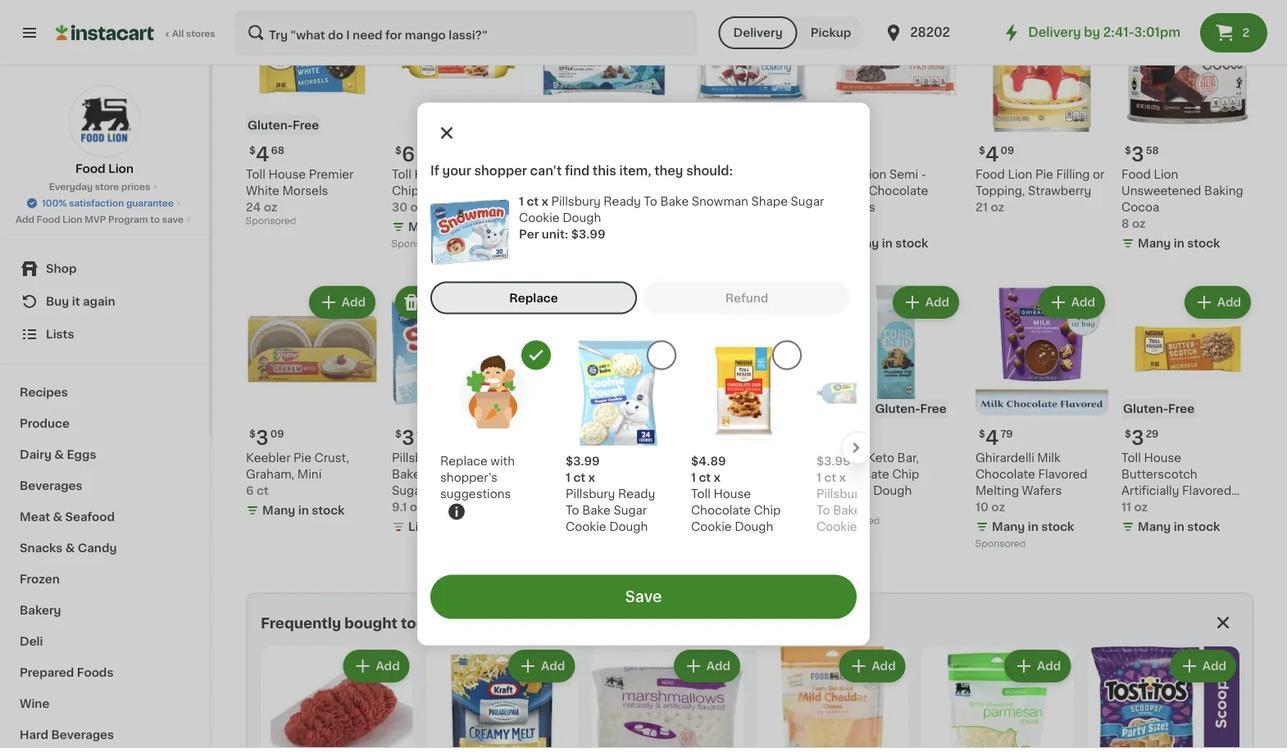 Task type: locate. For each thing, give the bounding box(es) containing it.
1 horizontal spatial replace
[[510, 293, 558, 304]]

0 vertical spatial chip
[[392, 185, 419, 197]]

29
[[1146, 430, 1159, 439]]

1 horizontal spatial milk
[[1038, 453, 1061, 464]]

& for arm
[[564, 453, 574, 464]]

09 inside $ 4 09
[[1001, 146, 1015, 155]]

$ inside $ 4 79
[[979, 430, 986, 439]]

pillsbury
[[551, 196, 601, 207], [392, 453, 442, 464], [566, 489, 615, 500], [817, 489, 866, 500]]

chocolate inside core keto bar, chocolate chip cookie dough 1.4 oz
[[830, 469, 890, 481]]

0 vertical spatial 2
[[1243, 27, 1250, 39]]

toll for toll house chocolate chip cookie dough 30 oz
[[392, 169, 412, 180]]

1 horizontal spatial chip
[[754, 505, 781, 516]]

09 up keebler
[[270, 430, 284, 439]]

1 vertical spatial morsels
[[830, 202, 876, 213]]

0 horizontal spatial 09
[[270, 430, 284, 439]]

-
[[922, 169, 927, 180]]

candy inside "link"
[[78, 543, 117, 554]]

oz inside the ghirardelli milk chocolate flavored melting wafers 10 oz
[[992, 502, 1005, 513]]

flavored up wafers
[[1039, 469, 1088, 481]]

$3.99
[[571, 229, 606, 240], [566, 456, 600, 467], [817, 456, 851, 467]]

& inside "link"
[[65, 543, 75, 554]]

oz right 21 at top right
[[991, 202, 1005, 213]]

Pillsbury Ready To Bake Sugar Cookie Dough checkbox
[[647, 341, 677, 370]]

ready down freezer
[[618, 489, 656, 500]]

lion for food lion pie filling or topping, strawberry 21 oz
[[1008, 169, 1033, 180]]

99 up pillsbury ready to bake snowman shape sugar cookie dough 9.1 oz
[[416, 430, 430, 439]]

pillsbury inside pillsbury ready to bake snowman shape sugar cookie dough 9.1 oz
[[392, 453, 442, 464]]

coating
[[763, 185, 808, 197]]

many in stock down wafers
[[992, 522, 1075, 533]]

None search field
[[235, 10, 698, 56]]

oz right 1.4
[[849, 502, 862, 513]]

$1.59 element
[[538, 422, 671, 450]]

of
[[469, 522, 481, 533]]

replace inside button
[[510, 293, 558, 304]]

$ for $ 3 99
[[395, 430, 402, 439]]

$ left '68'
[[249, 146, 256, 155]]

toll up white
[[246, 169, 266, 180]]

0 vertical spatial replace
[[510, 293, 558, 304]]

sugar inside "pillsbury ready to bake snowman shape sugar cookie dough"
[[791, 196, 824, 207]]

toll for toll house premier white morsels 24 oz
[[246, 169, 266, 180]]

in
[[444, 221, 455, 233], [590, 238, 601, 249], [882, 238, 893, 249], [1174, 238, 1185, 249], [298, 505, 309, 517], [590, 522, 601, 533], [736, 522, 747, 533], [1028, 522, 1039, 533], [1174, 522, 1185, 533]]

gluten- for toll house premier white morsels
[[248, 120, 293, 131]]

cookie down ultimate at the bottom right of page
[[691, 521, 732, 533]]

&
[[54, 449, 64, 461], [564, 453, 574, 464], [53, 512, 62, 523], [65, 543, 75, 554]]

bake down the soda
[[582, 505, 611, 516]]

delivery inside button
[[734, 27, 783, 39]]

add
[[342, 13, 366, 25], [488, 13, 512, 25], [634, 13, 658, 25], [780, 13, 804, 25], [926, 13, 950, 25], [1072, 13, 1096, 25], [1218, 13, 1242, 25], [16, 215, 34, 224], [342, 297, 366, 308], [634, 297, 658, 308], [926, 297, 950, 308], [1072, 297, 1096, 308], [1218, 297, 1242, 308], [376, 661, 400, 672], [541, 661, 565, 672], [707, 661, 731, 672], [872, 661, 896, 672], [1037, 661, 1061, 672], [1203, 661, 1227, 672]]

4
[[256, 144, 269, 164], [986, 144, 999, 164], [986, 428, 999, 448]]

in down the food lion unsweetened baking cocoa 8 oz
[[1174, 238, 1185, 249]]

in down chips
[[590, 238, 601, 249]]

delivery for delivery
[[734, 27, 783, 39]]

0 horizontal spatial gluten-free
[[248, 120, 319, 131]]

gluten-free for 4
[[248, 120, 319, 131]]

1 vertical spatial replace
[[440, 456, 488, 467]]

prepared
[[20, 668, 74, 679]]

& right arm
[[564, 453, 574, 464]]

1 horizontal spatial 6
[[402, 144, 415, 164]]

$3.99 up n-
[[566, 456, 600, 467]]

in for keebler pie crust, graham, mini
[[298, 505, 309, 517]]

4 up topping,
[[986, 144, 999, 164]]

3:01pm
[[1135, 27, 1181, 39]]

food lion semi - sweet chocolate morsels
[[830, 169, 929, 213]]

toll inside toll house chocolate chip cookie dough 30 oz
[[392, 169, 412, 180]]

1 horizontal spatial flavored
[[1183, 485, 1232, 497]]

oz right 16
[[699, 202, 713, 213]]

6 up 30
[[402, 144, 415, 164]]

0 horizontal spatial flavored
[[1039, 469, 1088, 481]]

in down fudge
[[736, 522, 747, 533]]

1 vertical spatial chip
[[893, 469, 920, 481]]

lion
[[108, 163, 134, 175], [716, 169, 741, 180], [862, 169, 887, 180], [1008, 169, 1033, 180], [1154, 169, 1179, 180], [62, 215, 82, 224]]

1 horizontal spatial $3.99 1 ct x pillsbury ready to bake sugar cookie dough
[[817, 456, 906, 533]]

2 79 from the left
[[1001, 430, 1013, 439]]

increment quantity of pillsbury ready to bake snowman shape sugar cookie dough image
[[495, 293, 515, 312]]

guarantee
[[126, 199, 174, 208]]

option group
[[431, 282, 857, 315]]

lists
[[46, 329, 74, 340]]

sugar for 7 lily's milk chocolate style no sugar added baking chips 9 oz
[[590, 185, 623, 197]]

6 inside keebler pie crust, graham, mini 6 ct
[[246, 485, 254, 497]]

2 vertical spatial chip
[[754, 505, 781, 516]]

3 for $ 3 29
[[1132, 428, 1145, 448]]

food up sweet
[[830, 169, 859, 180]]

1 79 from the left
[[709, 430, 721, 439]]

dough down fudge
[[735, 521, 774, 533]]

food for food lion unsweetened baking cocoa 8 oz
[[1122, 169, 1151, 180]]

chocolate down gluten
[[691, 505, 751, 516]]

sponsored badge image
[[246, 217, 296, 226], [392, 240, 442, 249], [830, 517, 879, 526], [976, 540, 1025, 549]]

0 horizontal spatial shape
[[483, 469, 520, 481]]

79 inside $ 4 79
[[1001, 430, 1013, 439]]

0 vertical spatial shape
[[752, 196, 788, 207]]

many in stock for toll house butterscotch artificially flavored morsels
[[1138, 522, 1221, 533]]

chocolate down ghirardelli at the right bottom of page
[[976, 469, 1036, 481]]

snowman for pillsbury ready to bake snowman shape sugar cookie dough 9.1 oz
[[423, 469, 480, 481]]

seafood
[[65, 512, 115, 523]]

stock down food lion semi - sweet chocolate morsels
[[896, 238, 929, 249]]

ready up shopper's
[[444, 453, 482, 464]]

stock down wafers
[[1042, 522, 1075, 533]]

replace button
[[431, 282, 637, 315]]

service type group
[[719, 16, 865, 49]]

oz right 10
[[992, 502, 1005, 513]]

house inside toll house butterscotch artificially flavored morsels
[[1144, 453, 1182, 464]]

many down "graham," at the bottom left of page
[[262, 505, 295, 517]]

0 horizontal spatial delivery
[[734, 27, 783, 39]]

replace
[[510, 293, 558, 304], [440, 456, 488, 467]]

0 vertical spatial morsels
[[282, 185, 328, 197]]

1 horizontal spatial delivery
[[1029, 27, 1081, 39]]

0 vertical spatial snowman
[[692, 196, 749, 207]]

replace with shopper's suggestions
[[440, 456, 515, 500]]

sponsored badge image for $ 6 99
[[392, 240, 442, 249]]

house down $ 6 99
[[414, 169, 452, 180]]

keebler pie crust, graham, mini 6 ct
[[246, 453, 349, 497]]

oz inside 3 food lion vanilla flavor candy coating 16 oz
[[699, 202, 713, 213]]

$ inside $ 6 99
[[395, 146, 402, 155]]

sugar
[[590, 185, 623, 197], [791, 196, 824, 207], [392, 485, 425, 497], [614, 505, 647, 516], [865, 505, 898, 516]]

oz inside the food lion unsweetened baking cocoa 8 oz
[[1132, 218, 1146, 230]]

2 horizontal spatial chip
[[893, 469, 920, 481]]

food inside the food lion unsweetened baking cocoa 8 oz
[[1122, 169, 1151, 180]]

milk up no at the left top
[[570, 169, 593, 180]]

$ up topping,
[[979, 146, 986, 155]]

chips
[[580, 202, 614, 213]]

lion for food lion unsweetened baking cocoa 8 oz
[[1154, 169, 1179, 180]]

snowman inside pillsbury ready to bake snowman shape sugar cookie dough 9.1 oz
[[423, 469, 480, 481]]

0 horizontal spatial chip
[[392, 185, 419, 197]]

1 vertical spatial 09
[[270, 430, 284, 439]]

1 horizontal spatial pie
[[1036, 169, 1054, 180]]

many down 'melting'
[[992, 522, 1025, 533]]

shopper
[[474, 165, 527, 177]]

pillsbury down $ 3 99
[[392, 453, 442, 464]]

chocolate up 'added'
[[596, 169, 656, 180]]

food for food lion semi - sweet chocolate morsels
[[830, 169, 859, 180]]

$2.48 element
[[830, 139, 963, 166]]

toll up '17 oz'
[[691, 489, 711, 500]]

strawberry
[[1028, 185, 1092, 197]]

shape inside "pillsbury ready to bake snowman shape sugar cookie dough"
[[752, 196, 788, 207]]

0 horizontal spatial morsels
[[282, 185, 328, 197]]

snowman up suggestions
[[423, 469, 480, 481]]

in down toll house butterscotch artificially flavored morsels
[[1174, 522, 1185, 533]]

$ left the 58
[[1125, 146, 1132, 155]]

cookie down if
[[422, 185, 463, 197]]

1 horizontal spatial 2
[[1243, 27, 1250, 39]]

sugar for pillsbury ready to bake snowman shape sugar cookie dough
[[791, 196, 824, 207]]

baking inside 7 lily's milk chocolate style no sugar added baking chips 9 oz
[[538, 202, 577, 213]]

in down wafers
[[1028, 522, 1039, 533]]

1 horizontal spatial candy
[[722, 185, 760, 197]]

$ inside the $ 3 29
[[1125, 430, 1132, 439]]

house down '68'
[[268, 169, 306, 180]]

in for toll house chocolate chip cookie dough
[[444, 221, 455, 233]]

4 for $ 4 09
[[986, 144, 999, 164]]

gluten- up 29
[[1123, 403, 1169, 415]]

food inside food lion pie filling or topping, strawberry 21 oz
[[976, 169, 1005, 180]]

ready down item,
[[604, 196, 641, 207]]

0 vertical spatial candy
[[722, 185, 760, 197]]

house inside toll house chocolate chip cookie dough 30 oz
[[414, 169, 452, 180]]

$ 3 58
[[1125, 144, 1159, 164]]

58
[[1146, 146, 1159, 155]]

0 vertical spatial 09
[[1001, 146, 1015, 155]]

1 horizontal spatial shape
[[752, 196, 788, 207]]

0 vertical spatial 99
[[417, 146, 430, 155]]

baking down style on the top of page
[[538, 202, 577, 213]]

ready inside pillsbury ready to bake snowman shape sugar cookie dough 9.1 oz
[[444, 453, 482, 464]]

chocolate inside food lion semi - sweet chocolate morsels
[[869, 185, 929, 197]]

09 inside $ 3 09
[[270, 430, 284, 439]]

0 horizontal spatial $3.99 1 ct x pillsbury ready to bake sugar cookie dough
[[566, 456, 656, 533]]

instacart logo image
[[56, 23, 154, 43]]

cookie down the 1 ct x
[[519, 212, 560, 224]]

many down toll house chocolate chip cookie dough 30 oz
[[408, 221, 441, 233]]

0 horizontal spatial snowman
[[423, 469, 480, 481]]

frozen link
[[10, 564, 199, 595]]

candy down seafood
[[78, 543, 117, 554]]

& for snacks
[[65, 543, 75, 554]]

$ for $ 3 09
[[249, 430, 256, 439]]

sugar inside 7 lily's milk chocolate style no sugar added baking chips 9 oz
[[590, 185, 623, 197]]

lion up unsweetened
[[1154, 169, 1179, 180]]

artificially
[[1122, 485, 1180, 497]]

1 vertical spatial 99
[[416, 430, 430, 439]]

lion inside food lion semi - sweet chocolate morsels
[[862, 169, 887, 180]]

2 vertical spatial morsels
[[1122, 502, 1168, 513]]

chip inside $4.89 1 ct x toll house chocolate chip cookie dough
[[754, 505, 781, 516]]

$ inside $ 4 09
[[979, 146, 986, 155]]

stock for king arthur baking company brownie mix, gluten free, ultimate fudge
[[750, 522, 783, 533]]

stock for toll house butterscotch artificially flavored morsels
[[1188, 522, 1221, 533]]

99
[[417, 146, 430, 155], [416, 430, 430, 439]]

oz
[[264, 202, 278, 213], [410, 202, 424, 213], [699, 202, 713, 213], [991, 202, 1005, 213], [549, 218, 562, 230], [1132, 218, 1146, 230], [410, 502, 424, 513], [554, 502, 567, 513], [698, 502, 712, 513], [849, 502, 862, 513], [992, 502, 1005, 513], [1134, 502, 1148, 513]]

x up the soda
[[588, 472, 595, 484]]

house for flavored
[[1144, 453, 1182, 464]]

snowman
[[692, 196, 749, 207], [423, 469, 480, 481]]

frequently bought together section
[[246, 593, 1255, 749]]

0 vertical spatial flavored
[[1039, 469, 1088, 481]]

1 horizontal spatial gluten-free
[[686, 403, 757, 415]]

they
[[655, 165, 684, 177]]

$ up keebler
[[249, 430, 256, 439]]

cookie
[[422, 185, 463, 197], [519, 212, 560, 224], [428, 485, 469, 497], [830, 485, 871, 497], [566, 521, 607, 533], [691, 521, 732, 533], [817, 521, 857, 533]]

cookie inside pillsbury ready to bake snowman shape sugar cookie dough 9.1 oz
[[428, 485, 469, 497]]

added
[[626, 185, 665, 197]]

chip up 30
[[392, 185, 419, 197]]

food for food lion
[[75, 163, 106, 175]]

beverages down dairy & eggs
[[20, 481, 82, 492]]

milk up wafers
[[1038, 453, 1061, 464]]

dough down shopper
[[466, 185, 504, 197]]

shape inside pillsbury ready to bake snowman shape sugar cookie dough 9.1 oz
[[483, 469, 520, 481]]

in for ghirardelli milk chocolate flavored melting wafers
[[1028, 522, 1039, 533]]

to right 14
[[566, 505, 579, 516]]

stock down the soda
[[604, 522, 637, 533]]

$ inside $ 3 09
[[249, 430, 256, 439]]

many in stock down toll house chocolate chip cookie dough 30 oz
[[408, 221, 491, 233]]

house inside $4.89 1 ct x toll house chocolate chip cookie dough
[[714, 489, 751, 500]]

1 up "mix,"
[[691, 472, 696, 484]]

in down toll house chocolate chip cookie dough 30 oz
[[444, 221, 455, 233]]

milk inside the ghirardelli milk chocolate flavored melting wafers 10 oz
[[1038, 453, 1061, 464]]

toll inside toll house premier white morsels 24 oz
[[246, 169, 266, 180]]

9
[[538, 218, 546, 230]]

ghirardelli milk chocolate flavored melting wafers 10 oz
[[976, 453, 1088, 513]]

replace down per
[[510, 293, 558, 304]]

chocolate
[[455, 169, 515, 180], [596, 169, 656, 180], [869, 185, 929, 197], [830, 469, 890, 481], [976, 469, 1036, 481], [691, 505, 751, 516]]

oz inside pillsbury ready to bake snowman shape sugar cookie dough 9.1 oz
[[410, 502, 424, 513]]

baking inside the food lion unsweetened baking cocoa 8 oz
[[1205, 185, 1244, 197]]

free,
[[752, 485, 781, 497]]

0 horizontal spatial 6
[[246, 485, 254, 497]]

sugar down freezer
[[614, 505, 647, 516]]

gluten-free up 29
[[1123, 403, 1195, 415]]

beverages link
[[10, 471, 199, 502]]

frequently
[[261, 617, 341, 631]]

with
[[491, 456, 515, 467]]

lion up flavor
[[716, 169, 741, 180]]

0 horizontal spatial milk
[[570, 169, 593, 180]]

x down core
[[839, 472, 846, 484]]

remove pillsbury ready to bake snowman shape sugar cookie dough image
[[402, 293, 422, 312]]

gluten- up '68'
[[248, 120, 293, 131]]

99 for 6
[[417, 146, 430, 155]]

morsels down premier
[[282, 185, 328, 197]]

lion inside the food lion unsweetened baking cocoa 8 oz
[[1154, 169, 1179, 180]]

1 vertical spatial beverages
[[51, 730, 114, 741]]

gluten-
[[248, 120, 293, 131], [686, 403, 731, 415], [875, 403, 921, 415], [1123, 403, 1169, 415]]

stock for keebler pie crust, graham, mini
[[312, 505, 345, 517]]

food lion link
[[68, 85, 141, 177]]

3
[[694, 144, 707, 164], [1132, 144, 1145, 164], [256, 428, 269, 448], [402, 428, 415, 448], [1132, 428, 1145, 448]]

white
[[246, 185, 280, 197]]

7 lily's milk chocolate style no sugar added baking chips 9 oz
[[538, 144, 665, 230]]

2 inside button
[[1243, 27, 1250, 39]]

1 vertical spatial 2
[[840, 428, 852, 448]]

house up butterscotch
[[1144, 453, 1182, 464]]

1 vertical spatial 6
[[246, 485, 254, 497]]

oz right 9.1
[[410, 502, 424, 513]]

ct inside $4.89 1 ct x toll house chocolate chip cookie dough
[[699, 472, 711, 484]]

product group
[[246, 0, 379, 230], [392, 0, 525, 253], [538, 0, 671, 270], [684, 0, 817, 239], [830, 0, 963, 255], [976, 0, 1109, 216], [1122, 0, 1255, 255], [246, 283, 379, 522], [392, 283, 525, 539], [538, 283, 671, 539], [684, 283, 817, 554], [830, 283, 963, 531], [976, 283, 1109, 554], [1122, 283, 1255, 539], [261, 647, 413, 749], [426, 647, 578, 749], [592, 647, 744, 749], [757, 647, 909, 749], [922, 647, 1075, 749], [1088, 647, 1240, 749]]

1 horizontal spatial snowman
[[692, 196, 749, 207]]

17
[[684, 502, 696, 513]]

chip down free,
[[754, 505, 781, 516]]

oz inside toll house premier white morsels 24 oz
[[264, 202, 278, 213]]

food up topping,
[[976, 169, 1005, 180]]

many in stock down keebler pie crust, graham, mini 6 ct
[[262, 505, 345, 517]]

$ inside "$ 4 68"
[[249, 146, 256, 155]]

cocoa
[[1122, 202, 1160, 213]]

lion for food lion
[[108, 163, 134, 175]]

wafers
[[1022, 485, 1062, 497]]

lion inside food lion pie filling or topping, strawberry 21 oz
[[1008, 169, 1033, 180]]

1 vertical spatial candy
[[78, 543, 117, 554]]

your
[[442, 165, 471, 177]]

many in stock for food lion unsweetened baking cocoa
[[1138, 238, 1221, 249]]

& inside arm & hammer fridge-n-freezer baking soda 14 oz many in stock
[[564, 453, 574, 464]]

ready
[[604, 196, 641, 207], [444, 453, 482, 464], [618, 489, 656, 500], [869, 489, 906, 500]]

lists link
[[10, 318, 199, 351]]

baking inside king arthur baking company brownie mix, gluten free, ultimate fudge
[[752, 453, 791, 464]]

0 vertical spatial milk
[[570, 169, 593, 180]]

1 horizontal spatial morsels
[[830, 202, 876, 213]]

if your shopper can't find this item, they should:
[[431, 165, 733, 177]]

3 up should:
[[694, 144, 707, 164]]

Toll House Chocolate Chip Cookie Dough checkbox
[[773, 341, 802, 370]]

stock down mini
[[312, 505, 345, 517]]

99 inside $ 3 99
[[416, 430, 430, 439]]

many for ghirardelli milk chocolate flavored melting wafers
[[992, 522, 1025, 533]]

0 horizontal spatial replace
[[440, 456, 488, 467]]

0 horizontal spatial 2
[[840, 428, 852, 448]]

1 $3.99 1 ct x pillsbury ready to bake sugar cookie dough from the left
[[566, 456, 656, 533]]

bake up 9.1
[[392, 469, 420, 481]]

arm
[[538, 453, 561, 464]]

gluten- right vegan
[[875, 403, 921, 415]]

dough down shopper's
[[472, 485, 511, 497]]

flavored
[[1039, 469, 1088, 481], [1183, 485, 1232, 497]]

$ 4 79
[[979, 428, 1013, 448]]

product group containing 7
[[538, 0, 671, 270]]

1
[[519, 196, 524, 207], [448, 297, 453, 308], [566, 472, 571, 484], [691, 472, 696, 484], [817, 472, 822, 484]]

sponsored badge image down 24
[[246, 217, 296, 226]]

hard beverages link
[[10, 720, 199, 749]]

toll inside $4.89 1 ct x toll house chocolate chip cookie dough
[[691, 489, 711, 500]]

& left eggs
[[54, 449, 64, 461]]

food
[[75, 163, 106, 175], [684, 169, 713, 180], [830, 169, 859, 180], [976, 169, 1005, 180], [1122, 169, 1151, 180], [37, 215, 60, 224]]

many in stock down the food lion unsweetened baking cocoa 8 oz
[[1138, 238, 1221, 249]]

produce
[[20, 418, 70, 430]]

gluten- up king
[[686, 403, 731, 415]]

0 horizontal spatial candy
[[78, 543, 117, 554]]

$ up 9.1
[[395, 430, 402, 439]]

if
[[431, 165, 439, 177]]

$ inside $ 3 99
[[395, 430, 402, 439]]

chocolate down core
[[830, 469, 890, 481]]

x inside 1 ct x  pillsbury ready to bake sugar cookie dough - slide 2 of 11 group
[[588, 472, 595, 484]]

shape
[[752, 196, 788, 207], [483, 469, 520, 481]]

morsels inside toll house premier white morsels 24 oz
[[282, 185, 328, 197]]

many in stock for lily's milk chocolate style no sugar added baking chips
[[554, 238, 637, 249]]

& for meat
[[53, 512, 62, 523]]

snowman inside "pillsbury ready to bake snowman shape sugar cookie dough"
[[692, 196, 749, 207]]

0 horizontal spatial 79
[[709, 430, 721, 439]]

morsels down artificially
[[1122, 502, 1168, 513]]

next items image
[[846, 432, 867, 465]]

option group containing replace
[[431, 282, 857, 315]]

$ for $ 6 99
[[395, 146, 402, 155]]

satisfaction
[[69, 199, 124, 208]]

99 inside $ 6 99
[[417, 146, 430, 155]]

0 horizontal spatial pie
[[294, 453, 312, 464]]

in down food lion semi - sweet chocolate morsels
[[882, 238, 893, 249]]

candy
[[722, 185, 760, 197], [78, 543, 117, 554]]

10
[[976, 502, 989, 513]]

2 horizontal spatial morsels
[[1122, 502, 1168, 513]]

house inside toll house premier white morsels 24 oz
[[268, 169, 306, 180]]

sugar for pillsbury ready to bake snowman shape sugar cookie dough 9.1 oz
[[392, 485, 425, 497]]

replace inside replace with shopper's suggestions
[[440, 456, 488, 467]]

0 vertical spatial 6
[[402, 144, 415, 164]]

replace up shopper's
[[440, 456, 488, 467]]

free for toll house premier white morsels
[[293, 120, 319, 131]]

toll inside toll house butterscotch artificially flavored morsels
[[1122, 453, 1141, 464]]

ct inside keebler pie crust, graham, mini 6 ct
[[257, 485, 269, 497]]

3 left the 58
[[1132, 144, 1145, 164]]

in down keebler pie crust, graham, mini 6 ct
[[298, 505, 309, 517]]

stores
[[186, 29, 215, 38]]

sponsored badge image for $ 4 68
[[246, 217, 296, 226]]

chip down bar,
[[893, 469, 920, 481]]

1 horizontal spatial 79
[[1001, 430, 1013, 439]]

many in stock for king arthur baking company brownie mix, gluten free, ultimate fudge
[[700, 522, 783, 533]]

food lion pie filling or topping, strawberry 21 oz
[[976, 169, 1105, 213]]

keto
[[868, 453, 895, 464]]

likely
[[408, 522, 443, 533]]

1 vertical spatial milk
[[1038, 453, 1061, 464]]

ultimate
[[684, 502, 733, 513]]

store
[[95, 182, 119, 191]]

0 vertical spatial pie
[[1036, 169, 1054, 180]]

replace for replace with shopper's suggestions
[[440, 456, 488, 467]]

1 horizontal spatial 09
[[1001, 146, 1015, 155]]

2 49
[[840, 428, 867, 448]]

2 horizontal spatial gluten-free
[[1123, 403, 1195, 415]]

1 vertical spatial pie
[[294, 453, 312, 464]]

bake
[[661, 196, 689, 207], [392, 469, 420, 481], [582, 505, 611, 516], [833, 505, 862, 516]]

pie inside keebler pie crust, graham, mini 6 ct
[[294, 453, 312, 464]]

lily's
[[538, 169, 567, 180]]

stock for lily's milk chocolate style no sugar added baking chips
[[604, 238, 637, 249]]

chocolate inside $4.89 1 ct x toll house chocolate chip cookie dough
[[691, 505, 751, 516]]

shopper's
[[440, 472, 498, 484]]

1 vertical spatial snowman
[[423, 469, 480, 481]]

$ 4 68
[[249, 144, 284, 164]]

cookie down 1.4
[[817, 521, 857, 533]]

baking right unsweetened
[[1205, 185, 1244, 197]]

1 vertical spatial shape
[[483, 469, 520, 481]]

oz right 14
[[554, 502, 567, 513]]

1 ct x  pillsbury ready to bake sugar cookie dough - slide 2 of 11 group
[[566, 341, 677, 543]]

chocolate right if
[[455, 169, 515, 180]]

gluten- for toll house butterscotch artificially flavored morsels
[[1123, 403, 1169, 415]]

product group containing 2
[[830, 283, 963, 531]]

1 vertical spatial flavored
[[1183, 485, 1232, 497]]

bakery link
[[10, 595, 199, 627]]

oz inside 7 lily's milk chocolate style no sugar added baking chips 9 oz
[[549, 218, 562, 230]]

oz right 24
[[264, 202, 278, 213]]

in for food lion unsweetened baking cocoa
[[1174, 238, 1185, 249]]

to up shopper's
[[485, 453, 498, 464]]

$ for $ 3 58
[[1125, 146, 1132, 155]]

snowman for pillsbury ready to bake snowman shape sugar cookie dough
[[692, 196, 749, 207]]



Task type: describe. For each thing, give the bounding box(es) containing it.
vegan gluten-free
[[832, 403, 947, 415]]

$3.99 down the 2 49
[[817, 456, 851, 467]]

49
[[854, 430, 867, 439]]

pie inside food lion pie filling or topping, strawberry 21 oz
[[1036, 169, 1054, 180]]

oz inside arm & hammer fridge-n-freezer baking soda 14 oz many in stock
[[554, 502, 567, 513]]

cookie inside core keto bar, chocolate chip cookie dough 1.4 oz
[[830, 485, 871, 497]]

many down sweet
[[846, 238, 879, 249]]

can't
[[530, 165, 562, 177]]

sugar inside group
[[614, 505, 647, 516]]

bake down core
[[833, 505, 862, 516]]

3 food lion vanilla flavor candy coating 16 oz
[[684, 144, 808, 213]]

17 oz
[[684, 502, 712, 513]]

recipes
[[20, 387, 68, 399]]

food down 100%
[[37, 215, 60, 224]]

100% satisfaction guarantee
[[42, 199, 174, 208]]

hard beverages
[[20, 730, 114, 741]]

milk inside 7 lily's milk chocolate style no sugar added baking chips 9 oz
[[570, 169, 593, 180]]

dough inside "pillsbury ready to bake snowman shape sugar cookie dough"
[[563, 212, 601, 224]]

bar,
[[898, 453, 919, 464]]

food lion unsweetened baking cocoa 8 oz
[[1122, 169, 1244, 230]]

0 vertical spatial beverages
[[20, 481, 82, 492]]

many for toll house chocolate chip cookie dough
[[408, 221, 441, 233]]

1 right brownie
[[817, 472, 822, 484]]

bought
[[344, 617, 398, 631]]

product group containing gluten-free
[[684, 283, 817, 554]]

refund
[[725, 293, 769, 304]]

1 inside $4.89 1 ct x toll house chocolate chip cookie dough
[[691, 472, 696, 484]]

11
[[1122, 502, 1132, 513]]

refund button
[[644, 282, 850, 315]]

free for toll house butterscotch artificially flavored morsels
[[1169, 403, 1195, 415]]

save
[[625, 590, 662, 605]]

chocolate inside the ghirardelli milk chocolate flavored melting wafers 10 oz
[[976, 469, 1036, 481]]

save button
[[431, 575, 857, 620]]

save dialog
[[417, 103, 932, 646]]

replace with shopper's suggestions link
[[440, 341, 546, 502]]

x inside $4.89 1 ct x toll house chocolate chip cookie dough
[[714, 472, 721, 484]]

many for lily's milk chocolate style no sugar added baking chips
[[554, 238, 587, 249]]

replace for replace
[[510, 293, 558, 304]]

x up 9
[[542, 196, 549, 207]]

pillsbury inside group
[[566, 489, 615, 500]]

lion for food lion semi - sweet chocolate morsels
[[862, 169, 887, 180]]

n-
[[580, 469, 594, 481]]

1 left style on the top of page
[[519, 196, 524, 207]]

1 ct
[[448, 297, 468, 308]]

buy it again
[[46, 296, 115, 308]]

again
[[83, 296, 115, 308]]

buy
[[46, 296, 69, 308]]

chip inside core keto bar, chocolate chip cookie dough 1.4 oz
[[893, 469, 920, 481]]

crust,
[[315, 453, 349, 464]]

pillsbury inside "pillsbury ready to bake snowman shape sugar cookie dough"
[[551, 196, 601, 207]]

oz right 17
[[698, 502, 712, 513]]

unit:
[[542, 229, 569, 240]]

99 for 3
[[416, 430, 430, 439]]

ready inside group
[[618, 489, 656, 500]]

toll for toll house butterscotch artificially flavored morsels
[[1122, 453, 1141, 464]]

delivery by 2:41-3:01pm link
[[1002, 23, 1181, 43]]

many for keebler pie crust, graham, mini
[[262, 505, 295, 517]]

$3.99 1 ct x pillsbury ready to bake sugar cookie dough inside 1 ct x  pillsbury ready to bake sugar cookie dough - slide 2 of 11 group
[[566, 456, 656, 533]]

many for king arthur baking company brownie mix, gluten free, ultimate fudge
[[700, 522, 733, 533]]

$3.99 down chips
[[571, 229, 606, 240]]

ready down keto
[[869, 489, 906, 500]]

core keto bar, chocolate chip cookie dough 1.4 oz
[[830, 453, 920, 513]]

28202 button
[[884, 10, 983, 56]]

snacks & candy link
[[10, 533, 199, 564]]

vegan
[[832, 403, 869, 415]]

many in stock for ghirardelli milk chocolate flavored melting wafers
[[992, 522, 1075, 533]]

2:41-
[[1104, 27, 1135, 39]]

shop
[[46, 263, 77, 275]]

dough inside pillsbury ready to bake snowman shape sugar cookie dough 9.1 oz
[[472, 485, 511, 497]]

this
[[593, 165, 617, 177]]

to inside "pillsbury ready to bake snowman shape sugar cookie dough"
[[644, 196, 658, 207]]

cookie inside toll house chocolate chip cookie dough 30 oz
[[422, 185, 463, 197]]

vanilla
[[744, 169, 781, 180]]

1 left n-
[[566, 472, 571, 484]]

4 for $ 4 68
[[256, 144, 269, 164]]

16
[[684, 202, 697, 213]]

to
[[150, 215, 160, 224]]

2 $3.99 1 ct x pillsbury ready to bake sugar cookie dough from the left
[[817, 456, 906, 533]]

all
[[172, 29, 184, 38]]

cookie down the soda
[[566, 521, 607, 533]]

arm & hammer fridge-n-freezer baking soda 14 oz many in stock
[[538, 453, 637, 533]]

buy it again link
[[10, 285, 199, 318]]

21
[[976, 202, 988, 213]]

meat
[[20, 512, 50, 523]]

pickup button
[[798, 16, 865, 49]]

snacks & candy
[[20, 543, 117, 554]]

stock for ghirardelli milk chocolate flavored melting wafers
[[1042, 522, 1075, 533]]

gluten- for king arthur baking company brownie mix, gluten free, ultimate fudge
[[686, 403, 731, 415]]

$ 6 99
[[395, 144, 430, 164]]

chip inside toll house chocolate chip cookie dough 30 oz
[[392, 185, 419, 197]]

delivery by 2:41-3:01pm
[[1029, 27, 1181, 39]]

stock right of
[[484, 522, 517, 533]]

in for king arthur baking company brownie mix, gluten free, ultimate fudge
[[736, 522, 747, 533]]

toll house premier white morsels 24 oz
[[246, 169, 354, 213]]

$ 3 99
[[395, 428, 430, 448]]

king arthur baking company brownie mix, gluten free, ultimate fudge
[[684, 453, 791, 513]]

2 for 2
[[1243, 27, 1250, 39]]

in for lily's milk chocolate style no sugar added baking chips
[[590, 238, 601, 249]]

delivery for delivery by 2:41-3:01pm
[[1029, 27, 1081, 39]]

out
[[446, 522, 466, 533]]

chocolate inside 7 lily's milk chocolate style no sugar added baking chips 9 oz
[[596, 169, 656, 180]]

ct down core
[[824, 472, 837, 484]]

$ 3 29
[[1125, 428, 1159, 448]]

gluten-free for 3
[[1123, 403, 1195, 415]]

shape for pillsbury ready to bake snowman shape sugar cookie dough 9.1 oz
[[483, 469, 520, 481]]

pillsbury ready to bake snowman shape sugar cookie dough
[[519, 196, 824, 224]]

ready inside "pillsbury ready to bake snowman shape sugar cookie dough"
[[604, 196, 641, 207]]

pillsbury up 1.4
[[817, 489, 866, 500]]

stock for toll house chocolate chip cookie dough
[[458, 221, 491, 233]]

morsels inside food lion semi - sweet chocolate morsels
[[830, 202, 876, 213]]

3 for $ 3 99
[[402, 428, 415, 448]]

brownie
[[743, 469, 790, 481]]

frozen
[[20, 574, 60, 586]]

ct up 9
[[527, 196, 539, 207]]

$ 4 09
[[979, 144, 1015, 164]]

chocolate inside toll house chocolate chip cookie dough 30 oz
[[455, 169, 515, 180]]

shop link
[[10, 253, 199, 285]]

no
[[571, 185, 587, 197]]

4 for $ 4 79
[[986, 428, 999, 448]]

oz right 11
[[1134, 502, 1148, 513]]

dairy & eggs link
[[10, 440, 199, 471]]

to down core
[[817, 505, 830, 516]]

3 inside 3 food lion vanilla flavor candy coating 16 oz
[[694, 144, 707, 164]]

option group inside save dialog
[[431, 282, 857, 315]]

bake inside pillsbury ready to bake snowman shape sugar cookie dough 9.1 oz
[[392, 469, 420, 481]]

lion inside 3 food lion vanilla flavor candy coating 16 oz
[[716, 169, 741, 180]]

1.4
[[830, 502, 846, 513]]

house for cookie
[[414, 169, 452, 180]]

together
[[401, 617, 465, 631]]

food lion
[[75, 163, 134, 175]]

09 for 4
[[1001, 146, 1015, 155]]

ct left increment quantity of pillsbury ready to bake snowman shape sugar cookie dough icon
[[456, 297, 468, 308]]

many for food lion unsweetened baking cocoa
[[1138, 238, 1171, 249]]

30
[[392, 202, 408, 213]]

cookie inside "pillsbury ready to bake snowman shape sugar cookie dough"
[[519, 212, 560, 224]]

14
[[538, 502, 551, 513]]

flavored inside toll house butterscotch artificially flavored morsels
[[1183, 485, 1232, 497]]

many inside arm & hammer fridge-n-freezer baking soda 14 oz many in stock
[[554, 522, 587, 533]]

dough inside $4.89 1 ct x toll house chocolate chip cookie dough
[[735, 521, 774, 533]]

$4.89 1 ct x toll house chocolate chip cookie dough
[[691, 456, 781, 533]]

9.1
[[392, 502, 407, 513]]

butterscotch
[[1122, 469, 1198, 481]]

shape for pillsbury ready to bake snowman shape sugar cookie dough
[[752, 196, 788, 207]]

cookie inside $4.89 1 ct x toll house chocolate chip cookie dough
[[691, 521, 732, 533]]

oz inside core keto bar, chocolate chip cookie dough 1.4 oz
[[849, 502, 862, 513]]

dough inside core keto bar, chocolate chip cookie dough 1.4 oz
[[873, 485, 912, 497]]

& for dairy
[[54, 449, 64, 461]]

toll house chocolate chip cookie dough 30 oz
[[392, 169, 515, 213]]

program
[[108, 215, 148, 224]]

ghirardelli
[[976, 453, 1035, 464]]

oz inside food lion pie filling or topping, strawberry 21 oz
[[991, 202, 1005, 213]]

food for food lion pie filling or topping, strawberry 21 oz
[[976, 169, 1005, 180]]

freezer
[[594, 469, 637, 481]]

recipes link
[[10, 377, 199, 408]]

baking inside arm & hammer fridge-n-freezer baking soda 14 oz many in stock
[[538, 485, 577, 497]]

$ for $ 4 68
[[249, 146, 256, 155]]

$3.99 inside 1 ct x  pillsbury ready to bake sugar cookie dough - slide 2 of 11 group
[[566, 456, 600, 467]]

$4.89
[[691, 456, 726, 467]]

3 for $ 3 09
[[256, 428, 269, 448]]

09 for 3
[[270, 430, 284, 439]]

many in stock for toll house chocolate chip cookie dough
[[408, 221, 491, 233]]

dough down the soda
[[609, 521, 648, 533]]

free for king arthur baking company brownie mix, gluten free, ultimate fudge
[[731, 403, 757, 415]]

dough down core keto bar, chocolate chip cookie dough 1.4 oz
[[860, 521, 899, 533]]

many in stock down food lion semi - sweet chocolate morsels
[[846, 238, 929, 249]]

meat & seafood
[[20, 512, 115, 523]]

food lion logo image
[[68, 85, 141, 157]]

bake inside "pillsbury ready to bake snowman shape sugar cookie dough"
[[661, 196, 689, 207]]

flavored inside the ghirardelli milk chocolate flavored melting wafers 10 oz
[[1039, 469, 1088, 481]]

bake inside group
[[582, 505, 611, 516]]

oz inside toll house chocolate chip cookie dough 30 oz
[[410, 202, 424, 213]]

dough inside toll house chocolate chip cookie dough 30 oz
[[466, 185, 504, 197]]

lion left mvp
[[62, 215, 82, 224]]

sugar right 1.4
[[865, 505, 898, 516]]

1 ct x  toll house chocolate chip cookie dough - slide 3 of 11 group
[[691, 341, 802, 543]]

ct up the soda
[[574, 472, 586, 484]]

hammer
[[577, 453, 626, 464]]

flavor
[[684, 185, 719, 197]]

sponsored badge image down 1.4
[[830, 517, 879, 526]]

many in stock for keebler pie crust, graham, mini
[[262, 505, 345, 517]]

2 for 2 49
[[840, 428, 852, 448]]

morsels inside toll house butterscotch artificially flavored morsels
[[1122, 502, 1168, 513]]

sweet
[[830, 185, 866, 197]]

candy inside 3 food lion vanilla flavor candy coating 16 oz
[[722, 185, 760, 197]]

arthur
[[713, 453, 749, 464]]

meat & seafood link
[[10, 502, 199, 533]]

premier
[[309, 169, 354, 180]]

product group containing 6
[[392, 0, 525, 253]]

wine
[[20, 699, 50, 710]]

to inside pillsbury ready to bake snowman shape sugar cookie dough 9.1 oz
[[485, 453, 498, 464]]

in inside arm & hammer fridge-n-freezer baking soda 14 oz many in stock
[[590, 522, 601, 533]]

keebler
[[246, 453, 291, 464]]

dairy
[[20, 449, 52, 461]]

pillsbury ready to bake snowman shape sugar cookie dough 9.1 oz
[[392, 453, 520, 513]]

to inside group
[[566, 505, 579, 516]]

graham,
[[246, 469, 295, 481]]

food inside 3 food lion vanilla flavor candy coating 16 oz
[[684, 169, 713, 180]]

in for toll house butterscotch artificially flavored morsels
[[1174, 522, 1185, 533]]

prices
[[121, 182, 150, 191]]

item,
[[620, 165, 652, 177]]

1 right the remove pillsbury ready to bake snowman shape sugar cookie dough image
[[448, 297, 453, 308]]

3 for $ 3 58
[[1132, 144, 1145, 164]]

$ for $ 4 79
[[979, 430, 986, 439]]

house for morsels
[[268, 169, 306, 180]]

eggs
[[67, 449, 96, 461]]

sponsored badge image for $ 4 79
[[976, 540, 1025, 549]]

$ for $ 4 09
[[979, 146, 986, 155]]

stock for food lion unsweetened baking cocoa
[[1188, 238, 1221, 249]]

melting
[[976, 485, 1019, 497]]

many for toll house butterscotch artificially flavored morsels
[[1138, 522, 1171, 533]]

stock inside arm & hammer fridge-n-freezer baking soda 14 oz many in stock
[[604, 522, 637, 533]]

deli link
[[10, 627, 199, 658]]

$ for $ 3 29
[[1125, 430, 1132, 439]]



Task type: vqa. For each thing, say whether or not it's contained in the screenshot.
stock associated with Toll House Butterscotch Artificially Flavored Morsels
yes



